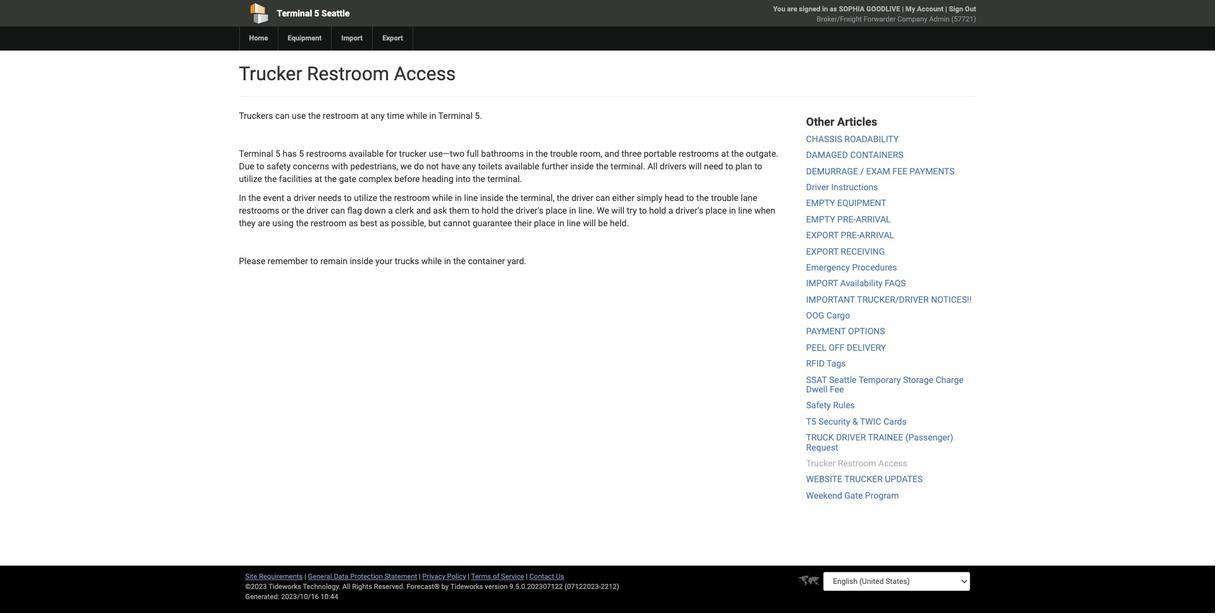 Task type: locate. For each thing, give the bounding box(es) containing it.
due
[[239, 161, 254, 172]]

the down room,
[[596, 161, 608, 172]]

will up held.
[[611, 206, 625, 216]]

1 horizontal spatial at
[[361, 111, 369, 121]]

1 vertical spatial will
[[611, 206, 625, 216]]

export up export receiving link
[[806, 230, 839, 241]]

to left remain
[[310, 256, 318, 266]]

1 horizontal spatial any
[[462, 161, 476, 172]]

trucker down request
[[806, 459, 836, 469]]

1 vertical spatial empty
[[806, 214, 835, 225]]

reserved.
[[374, 584, 405, 592]]

line down lane
[[738, 206, 752, 216]]

0 horizontal spatial 5
[[275, 149, 280, 159]]

requirements
[[259, 573, 303, 582]]

2 horizontal spatial 5
[[314, 8, 319, 18]]

version
[[485, 584, 508, 592]]

terminal. down toilets
[[487, 174, 522, 184]]

instructions
[[831, 182, 878, 192]]

0 vertical spatial will
[[689, 161, 702, 172]]

0 vertical spatial pre-
[[837, 214, 856, 225]]

trouble up further
[[550, 149, 578, 159]]

1 vertical spatial seattle
[[829, 375, 857, 385]]

2 empty from the top
[[806, 214, 835, 225]]

seattle
[[322, 8, 350, 18], [829, 375, 857, 385]]

terminal inside terminal 5 has 5 restrooms available for trucker use—two full bathrooms in the trouble room, and three portable restrooms at the outgate. due to safety concerns with pedestrians, we do not have any toilets available further inside the terminal. all drivers will need to plan to utilize the facilities at the gate complex before heading into the terminal.
[[239, 149, 273, 159]]

1 vertical spatial arrival
[[859, 230, 894, 241]]

and left ask
[[416, 206, 431, 216]]

delivery
[[847, 343, 886, 353]]

restroom down needs
[[311, 218, 347, 228]]

1 vertical spatial terminal.
[[487, 174, 522, 184]]

1 vertical spatial utilize
[[354, 193, 377, 203]]

can
[[275, 111, 290, 121], [596, 193, 610, 203], [331, 206, 345, 216]]

driver's up their on the top
[[516, 206, 544, 216]]

pre- down empty pre-arrival link
[[841, 230, 859, 241]]

pre- down empty equipment link
[[837, 214, 856, 225]]

driver's
[[516, 206, 544, 216], [675, 206, 703, 216]]

0 vertical spatial restroom
[[323, 111, 359, 121]]

any down full
[[462, 161, 476, 172]]

2 horizontal spatial a
[[668, 206, 673, 216]]

0 vertical spatial terminal
[[277, 8, 312, 18]]

can up we
[[596, 193, 610, 203]]

2 horizontal spatial inside
[[570, 161, 594, 172]]

restroom inside other articles chassis roadability damaged containers demurrage / exam fee payments driver instructions empty equipment empty pre-arrival export pre-arrival export receiving emergency procedures import availability faqs important trucker/driver notices!! oog cargo payment options peel off delivery rfid tags ssat seattle temporary storage charge dwell fee safety rules t5 security & twic cards truck driver trainee (passenger) request trucker restroom access website trucker updates weekend gate program
[[838, 459, 876, 469]]

terminal up due
[[239, 149, 273, 159]]

possible,
[[391, 218, 426, 228]]

utilize inside terminal 5 has 5 restrooms available for trucker use—two full bathrooms in the trouble room, and three portable restrooms at the outgate. due to safety concerns with pedestrians, we do not have any toilets available further inside the terminal. all drivers will need to plan to utilize the facilities at the gate complex before heading into the terminal.
[[239, 174, 262, 184]]

driver down facilities
[[294, 193, 316, 203]]

plan
[[735, 161, 752, 172]]

general data protection statement link
[[308, 573, 417, 582]]

1 vertical spatial are
[[258, 218, 270, 228]]

trucker down home link
[[239, 63, 302, 85]]

hold up guarantee
[[482, 206, 499, 216]]

to right due
[[257, 161, 264, 172]]

you
[[773, 5, 785, 13]]

empty down the driver
[[806, 198, 835, 208]]

access up updates
[[879, 459, 907, 469]]

oog
[[806, 311, 824, 321]]

will left need
[[689, 161, 702, 172]]

the left container
[[453, 256, 466, 266]]

1 export from the top
[[806, 230, 839, 241]]

website trucker updates link
[[806, 475, 923, 485]]

0 horizontal spatial at
[[315, 174, 322, 184]]

service
[[501, 573, 524, 582]]

| left my
[[902, 5, 904, 13]]

utilize
[[239, 174, 262, 184], [354, 193, 377, 203]]

1 vertical spatial trucker
[[806, 459, 836, 469]]

inside inside the in the event a driver needs to utilize the restroom while in line inside the terminal, the driver can either simply head to the trouble lane restrooms or the driver can flag down a clerk and ask them to hold the driver's place in line. we will try to hold a driver's place in line when they are using the restroom as best as possible, but cannot guarantee their place in line will be held.
[[480, 193, 504, 203]]

oog cargo link
[[806, 311, 850, 321]]

2 vertical spatial line
[[567, 218, 581, 228]]

1 horizontal spatial line
[[567, 218, 581, 228]]

5.
[[475, 111, 482, 121]]

1 vertical spatial inside
[[480, 193, 504, 203]]

are right they
[[258, 218, 270, 228]]

1 horizontal spatial trucker
[[806, 459, 836, 469]]

please
[[239, 256, 265, 266]]

at left time
[[361, 111, 369, 121]]

the right into on the top of the page
[[473, 174, 485, 184]]

&
[[853, 417, 858, 427]]

driver
[[294, 193, 316, 203], [571, 193, 594, 203], [306, 206, 329, 216]]

will down line.
[[583, 218, 596, 228]]

has
[[283, 149, 297, 159]]

restroom up clerk
[[394, 193, 430, 203]]

2 vertical spatial at
[[315, 174, 322, 184]]

the down with
[[324, 174, 337, 184]]

as up the "broker/freight" on the top
[[830, 5, 837, 13]]

1 horizontal spatial and
[[605, 149, 619, 159]]

1 vertical spatial export
[[806, 247, 839, 257]]

heading
[[422, 174, 454, 184]]

in left container
[[444, 256, 451, 266]]

truckers
[[239, 111, 273, 121]]

5 left has on the left
[[275, 149, 280, 159]]

will inside terminal 5 has 5 restrooms available for trucker use—two full bathrooms in the trouble room, and three portable restrooms at the outgate. due to safety concerns with pedestrians, we do not have any toilets available further inside the terminal. all drivers will need to plan to utilize the facilities at the gate complex before heading into the terminal.
[[689, 161, 702, 172]]

outgate.
[[746, 149, 778, 159]]

to down "outgate." at the right of the page
[[755, 161, 762, 172]]

5 right has on the left
[[299, 149, 304, 159]]

1 vertical spatial terminal
[[438, 111, 473, 121]]

truck
[[806, 433, 834, 443]]

contact us link
[[529, 573, 564, 582]]

0 horizontal spatial trouble
[[550, 149, 578, 159]]

available up "pedestrians,"
[[349, 149, 384, 159]]

equipment
[[837, 198, 887, 208]]

not
[[426, 161, 439, 172]]

while right trucks on the top of the page
[[421, 256, 442, 266]]

2023/10/16
[[281, 594, 319, 602]]

any inside terminal 5 has 5 restrooms available for trucker use—two full bathrooms in the trouble room, and three portable restrooms at the outgate. due to safety concerns with pedestrians, we do not have any toilets available further inside the terminal. all drivers will need to plan to utilize the facilities at the gate complex before heading into the terminal.
[[462, 161, 476, 172]]

all down portable
[[648, 161, 658, 172]]

5 for seattle
[[314, 8, 319, 18]]

storage
[[903, 375, 934, 385]]

export link
[[372, 27, 413, 51]]

in
[[239, 193, 246, 203]]

0 vertical spatial arrival
[[856, 214, 891, 225]]

empty down empty equipment link
[[806, 214, 835, 225]]

0 horizontal spatial available
[[349, 149, 384, 159]]

the right or
[[292, 206, 304, 216]]

rfid tags link
[[806, 359, 846, 369]]

1 horizontal spatial driver's
[[675, 206, 703, 216]]

1 vertical spatial available
[[505, 161, 539, 172]]

1 horizontal spatial will
[[611, 206, 625, 216]]

1 vertical spatial can
[[596, 193, 610, 203]]

0 horizontal spatial trucker
[[239, 63, 302, 85]]

trouble
[[550, 149, 578, 159], [711, 193, 739, 203]]

restroom
[[323, 111, 359, 121], [394, 193, 430, 203], [311, 218, 347, 228]]

terminal up equipment
[[277, 8, 312, 18]]

site
[[245, 573, 257, 582]]

as right best
[[380, 218, 389, 228]]

can down needs
[[331, 206, 345, 216]]

simply
[[637, 193, 663, 203]]

truck driver trainee (passenger) request link
[[806, 433, 953, 453]]

0 horizontal spatial hold
[[482, 206, 499, 216]]

gate
[[339, 174, 356, 184]]

they
[[239, 218, 256, 228]]

trucks
[[395, 256, 419, 266]]

1 horizontal spatial are
[[787, 5, 797, 13]]

| left general
[[304, 573, 306, 582]]

at down concerns
[[315, 174, 322, 184]]

a down 'head'
[[668, 206, 673, 216]]

all inside terminal 5 has 5 restrooms available for trucker use—two full bathrooms in the trouble room, and three portable restrooms at the outgate. due to safety concerns with pedestrians, we do not have any toilets available further inside the terminal. all drivers will need to plan to utilize the facilities at the gate complex before heading into the terminal.
[[648, 161, 658, 172]]

a left clerk
[[388, 206, 393, 216]]

place right their on the top
[[534, 218, 555, 228]]

my
[[906, 5, 915, 13]]

line
[[464, 193, 478, 203], [738, 206, 752, 216], [567, 218, 581, 228]]

0 vertical spatial terminal.
[[611, 161, 645, 172]]

restrooms up need
[[679, 149, 719, 159]]

0 vertical spatial trucker
[[239, 63, 302, 85]]

cannot
[[443, 218, 470, 228]]

procedures
[[852, 263, 897, 273]]

5 for has
[[275, 149, 280, 159]]

0 vertical spatial available
[[349, 149, 384, 159]]

place down need
[[706, 206, 727, 216]]

temporary
[[859, 375, 901, 385]]

to left plan
[[725, 161, 733, 172]]

access inside other articles chassis roadability damaged containers demurrage / exam fee payments driver instructions empty equipment empty pre-arrival export pre-arrival export receiving emergency procedures import availability faqs important trucker/driver notices!! oog cargo payment options peel off delivery rfid tags ssat seattle temporary storage charge dwell fee safety rules t5 security & twic cards truck driver trainee (passenger) request trucker restroom access website trucker updates weekend gate program
[[879, 459, 907, 469]]

2 horizontal spatial at
[[721, 149, 729, 159]]

trouble inside the in the event a driver needs to utilize the restroom while in line inside the terminal, the driver can either simply head to the trouble lane restrooms or the driver can flag down a clerk and ask them to hold the driver's place in line. we will try to hold a driver's place in line when they are using the restroom as best as possible, but cannot guarantee their place in line will be held.
[[711, 193, 739, 203]]

import
[[806, 279, 838, 289]]

chassis
[[806, 134, 842, 144]]

0 horizontal spatial a
[[287, 193, 291, 203]]

1 vertical spatial while
[[432, 193, 453, 203]]

restrooms up with
[[306, 149, 347, 159]]

0 vertical spatial access
[[394, 63, 456, 85]]

inside left your on the top of the page
[[350, 256, 373, 266]]

equipment link
[[278, 27, 331, 51]]

0 vertical spatial and
[[605, 149, 619, 159]]

0 vertical spatial trouble
[[550, 149, 578, 159]]

1 horizontal spatial hold
[[649, 206, 666, 216]]

are inside you are signed in as sophia goodlive | my account | sign out broker/freight forwarder company admin (57721)
[[787, 5, 797, 13]]

2 horizontal spatial will
[[689, 161, 702, 172]]

all
[[648, 161, 658, 172], [342, 584, 350, 592]]

flag
[[347, 206, 362, 216]]

| up 9.5.0.202307122
[[526, 573, 528, 582]]

1 horizontal spatial inside
[[480, 193, 504, 203]]

any left time
[[371, 111, 385, 121]]

0 horizontal spatial restroom
[[307, 63, 389, 85]]

sign
[[949, 5, 963, 13]]

0 vertical spatial utilize
[[239, 174, 262, 184]]

1 horizontal spatial all
[[648, 161, 658, 172]]

1 vertical spatial any
[[462, 161, 476, 172]]

admin
[[929, 15, 950, 23]]

1 vertical spatial all
[[342, 584, 350, 592]]

0 horizontal spatial seattle
[[322, 8, 350, 18]]

at up need
[[721, 149, 729, 159]]

in right time
[[429, 111, 436, 121]]

1 vertical spatial and
[[416, 206, 431, 216]]

2 horizontal spatial as
[[830, 5, 837, 13]]

0 horizontal spatial all
[[342, 584, 350, 592]]

(07122023-
[[565, 584, 601, 592]]

the down safety
[[264, 174, 277, 184]]

0 horizontal spatial inside
[[350, 256, 373, 266]]

while up ask
[[432, 193, 453, 203]]

the up guarantee
[[501, 206, 513, 216]]

1 vertical spatial restroom
[[838, 459, 876, 469]]

faqs
[[885, 279, 906, 289]]

1 horizontal spatial access
[[879, 459, 907, 469]]

2 driver's from the left
[[675, 206, 703, 216]]

1 horizontal spatial restroom
[[838, 459, 876, 469]]

in right "bathrooms"
[[526, 149, 533, 159]]

trucker inside other articles chassis roadability damaged containers demurrage / exam fee payments driver instructions empty equipment empty pre-arrival export pre-arrival export receiving emergency procedures import availability faqs important trucker/driver notices!! oog cargo payment options peel off delivery rfid tags ssat seattle temporary storage charge dwell fee safety rules t5 security & twic cards truck driver trainee (passenger) request trucker restroom access website trucker updates weekend gate program
[[806, 459, 836, 469]]

full
[[467, 149, 479, 159]]

0 horizontal spatial can
[[275, 111, 290, 121]]

0 horizontal spatial and
[[416, 206, 431, 216]]

ssat
[[806, 375, 827, 385]]

arrival
[[856, 214, 891, 225], [859, 230, 894, 241]]

2 vertical spatial inside
[[350, 256, 373, 266]]

and left three
[[605, 149, 619, 159]]

0 vertical spatial any
[[371, 111, 385, 121]]

0 vertical spatial are
[[787, 5, 797, 13]]

emergency
[[806, 263, 850, 273]]

export up emergency
[[806, 247, 839, 257]]

1 horizontal spatial restrooms
[[306, 149, 347, 159]]

2 vertical spatial will
[[583, 218, 596, 228]]

site requirements link
[[245, 573, 303, 582]]

at
[[361, 111, 369, 121], [721, 149, 729, 159], [315, 174, 322, 184]]

5 up equipment
[[314, 8, 319, 18]]

0 horizontal spatial as
[[349, 218, 358, 228]]

and inside terminal 5 has 5 restrooms available for trucker use—two full bathrooms in the trouble room, and three portable restrooms at the outgate. due to safety concerns with pedestrians, we do not have any toilets available further inside the terminal. all drivers will need to plan to utilize the facilities at the gate complex before heading into the terminal.
[[605, 149, 619, 159]]

room,
[[580, 149, 602, 159]]

website
[[806, 475, 842, 485]]

goodlive
[[867, 5, 900, 13]]

2 export from the top
[[806, 247, 839, 257]]

can left use
[[275, 111, 290, 121]]

updates
[[885, 475, 923, 485]]

your
[[375, 256, 393, 266]]

inside down room,
[[570, 161, 594, 172]]

trouble left lane
[[711, 193, 739, 203]]

are inside the in the event a driver needs to utilize the restroom while in line inside the terminal, the driver can either simply head to the trouble lane restrooms or the driver can flag down a clerk and ask them to hold the driver's place in line. we will try to hold a driver's place in line when they are using the restroom as best as possible, but cannot guarantee their place in line will be held.
[[258, 218, 270, 228]]

inside inside terminal 5 has 5 restrooms available for trucker use—two full bathrooms in the trouble room, and three portable restrooms at the outgate. due to safety concerns with pedestrians, we do not have any toilets available further inside the terminal. all drivers will need to plan to utilize the facilities at the gate complex before heading into the terminal.
[[570, 161, 594, 172]]

2 vertical spatial can
[[331, 206, 345, 216]]

safety
[[806, 401, 831, 411]]

1 horizontal spatial seattle
[[829, 375, 857, 385]]

as down flag
[[349, 218, 358, 228]]

0 vertical spatial restroom
[[307, 63, 389, 85]]

in right "signed"
[[822, 5, 828, 13]]

when
[[754, 206, 775, 216]]

terminal,
[[520, 193, 555, 203]]

0 horizontal spatial terminal
[[239, 149, 273, 159]]

line up them
[[464, 193, 478, 203]]

access down export link
[[394, 63, 456, 85]]

arrival down 'equipment'
[[856, 214, 891, 225]]

a up or
[[287, 193, 291, 203]]

0 horizontal spatial line
[[464, 193, 478, 203]]

bathrooms
[[481, 149, 524, 159]]

0 horizontal spatial restrooms
[[239, 206, 279, 216]]

0 horizontal spatial utilize
[[239, 174, 262, 184]]

seattle up import
[[322, 8, 350, 18]]

0 horizontal spatial any
[[371, 111, 385, 121]]

/
[[860, 166, 864, 176]]

available down "bathrooms"
[[505, 161, 539, 172]]

0 horizontal spatial terminal.
[[487, 174, 522, 184]]

or
[[282, 206, 290, 216]]

restroom down import link
[[307, 63, 389, 85]]

and
[[605, 149, 619, 159], [416, 206, 431, 216]]

utilize up down
[[354, 193, 377, 203]]

any
[[371, 111, 385, 121], [462, 161, 476, 172]]

emergency procedures link
[[806, 263, 897, 273]]

all down "data"
[[342, 584, 350, 592]]

in
[[822, 5, 828, 13], [429, 111, 436, 121], [526, 149, 533, 159], [455, 193, 462, 203], [569, 206, 576, 216], [729, 206, 736, 216], [558, 218, 565, 228], [444, 256, 451, 266]]

0 vertical spatial inside
[[570, 161, 594, 172]]

1 horizontal spatial terminal
[[277, 8, 312, 18]]

safety rules link
[[806, 401, 855, 411]]

restrooms up they
[[239, 206, 279, 216]]

line down line.
[[567, 218, 581, 228]]

time
[[387, 111, 404, 121]]

driver's down 'head'
[[675, 206, 703, 216]]

0 vertical spatial export
[[806, 230, 839, 241]]

0 horizontal spatial driver's
[[516, 206, 544, 216]]

in left line.
[[569, 206, 576, 216]]



Task type: describe. For each thing, give the bounding box(es) containing it.
ssat seattle temporary storage charge dwell fee link
[[806, 375, 964, 395]]

1 horizontal spatial as
[[380, 218, 389, 228]]

availability
[[840, 279, 883, 289]]

other articles chassis roadability damaged containers demurrage / exam fee payments driver instructions empty equipment empty pre-arrival export pre-arrival export receiving emergency procedures import availability faqs important trucker/driver notices!! oog cargo payment options peel off delivery rfid tags ssat seattle temporary storage charge dwell fee safety rules t5 security & twic cards truck driver trainee (passenger) request trucker restroom access website trucker updates weekend gate program
[[806, 115, 972, 501]]

to right try on the right of page
[[639, 206, 647, 216]]

2 hold from the left
[[649, 206, 666, 216]]

0 vertical spatial can
[[275, 111, 290, 121]]

them
[[449, 206, 469, 216]]

payments
[[910, 166, 955, 176]]

as inside you are signed in as sophia goodlive | my account | sign out broker/freight forwarder company admin (57721)
[[830, 5, 837, 13]]

1 horizontal spatial terminal.
[[611, 161, 645, 172]]

head
[[665, 193, 684, 203]]

t5
[[806, 417, 816, 427]]

empty pre-arrival link
[[806, 214, 891, 225]]

1 driver's from the left
[[516, 206, 544, 216]]

guarantee
[[473, 218, 512, 228]]

program
[[865, 491, 899, 501]]

1 horizontal spatial 5
[[299, 149, 304, 159]]

terminal for seattle
[[277, 8, 312, 18]]

damaged containers link
[[806, 150, 904, 160]]

0 horizontal spatial will
[[583, 218, 596, 228]]

us
[[556, 573, 564, 582]]

the up plan
[[731, 149, 744, 159]]

drivers
[[660, 161, 686, 172]]

the up further
[[535, 149, 548, 159]]

need
[[704, 161, 723, 172]]

technology.
[[303, 584, 341, 592]]

in right their on the top
[[558, 218, 565, 228]]

1 vertical spatial line
[[738, 206, 752, 216]]

2 vertical spatial while
[[421, 256, 442, 266]]

safety
[[267, 161, 291, 172]]

fee
[[830, 385, 844, 395]]

held.
[[610, 218, 629, 228]]

options
[[848, 327, 885, 337]]

driver up line.
[[571, 193, 594, 203]]

security
[[819, 417, 850, 427]]

0 vertical spatial at
[[361, 111, 369, 121]]

export pre-arrival link
[[806, 230, 894, 241]]

before
[[395, 174, 420, 184]]

use
[[292, 111, 306, 121]]

policy
[[447, 573, 466, 582]]

2 horizontal spatial can
[[596, 193, 610, 203]]

| up forecast®
[[419, 573, 421, 582]]

generated:
[[245, 594, 279, 602]]

place down terminal,
[[546, 206, 567, 216]]

line.
[[578, 206, 595, 216]]

truckers can use the restroom at any time while in terminal 5.
[[239, 111, 482, 121]]

driver down needs
[[306, 206, 329, 216]]

2 horizontal spatial terminal
[[438, 111, 473, 121]]

the right "using"
[[296, 218, 308, 228]]

protection
[[350, 573, 383, 582]]

for
[[386, 149, 397, 159]]

all inside site requirements | general data protection statement | privacy policy | terms of service | contact us ©2023 tideworks technology. all rights reserved. forecast® by tideworks version 9.5.0.202307122 (07122023-2212) generated: 2023/10/16 10:44
[[342, 584, 350, 592]]

other
[[806, 115, 835, 128]]

and inside the in the event a driver needs to utilize the restroom while in line inside the terminal, the driver can either simply head to the trouble lane restrooms or the driver can flag down a clerk and ask them to hold the driver's place in line. we will try to hold a driver's place in line when they are using the restroom as best as possible, but cannot guarantee their place in line will be held.
[[416, 206, 431, 216]]

account
[[917, 5, 944, 13]]

home link
[[239, 27, 278, 51]]

data
[[334, 573, 348, 582]]

privacy policy link
[[422, 573, 466, 582]]

1 empty from the top
[[806, 198, 835, 208]]

to right 'head'
[[686, 193, 694, 203]]

demurrage / exam fee payments link
[[806, 166, 955, 176]]

dwell
[[806, 385, 828, 395]]

twic
[[860, 417, 881, 427]]

0 horizontal spatial access
[[394, 63, 456, 85]]

remember
[[268, 256, 308, 266]]

1 horizontal spatial can
[[331, 206, 345, 216]]

the left terminal,
[[506, 193, 518, 203]]

in the event a driver needs to utilize the restroom while in line inside the terminal, the driver can either simply head to the trouble lane restrooms or the driver can flag down a clerk and ask them to hold the driver's place in line. we will try to hold a driver's place in line when they are using the restroom as best as possible, but cannot guarantee their place in line will be held.
[[239, 193, 775, 228]]

1 vertical spatial pre-
[[841, 230, 859, 241]]

10:44
[[321, 594, 338, 602]]

1 horizontal spatial available
[[505, 161, 539, 172]]

event
[[263, 193, 284, 203]]

the right use
[[308, 111, 321, 121]]

in left when
[[729, 206, 736, 216]]

1 hold from the left
[[482, 206, 499, 216]]

terms of service link
[[471, 573, 524, 582]]

driver
[[806, 182, 829, 192]]

©2023 tideworks
[[245, 584, 301, 592]]

cards
[[884, 417, 907, 427]]

chassis roadability link
[[806, 134, 899, 144]]

payment options link
[[806, 327, 885, 337]]

seattle inside other articles chassis roadability damaged containers demurrage / exam fee payments driver instructions empty equipment empty pre-arrival export pre-arrival export receiving emergency procedures import availability faqs important trucker/driver notices!! oog cargo payment options peel off delivery rfid tags ssat seattle temporary storage charge dwell fee safety rules t5 security & twic cards truck driver trainee (passenger) request trucker restroom access website trucker updates weekend gate program
[[829, 375, 857, 385]]

cargo
[[827, 311, 850, 321]]

the right in
[[248, 193, 261, 203]]

further
[[542, 161, 568, 172]]

restrooms inside the in the event a driver needs to utilize the restroom while in line inside the terminal, the driver can either simply head to the trouble lane restrooms or the driver can flag down a clerk and ask them to hold the driver's place in line. we will try to hold a driver's place in line when they are using the restroom as best as possible, but cannot guarantee their place in line will be held.
[[239, 206, 279, 216]]

do
[[414, 161, 424, 172]]

facilities
[[279, 174, 312, 184]]

terminal for has
[[239, 149, 273, 159]]

while inside the in the event a driver needs to utilize the restroom while in line inside the terminal, the driver can either simply head to the trouble lane restrooms or the driver can flag down a clerk and ask them to hold the driver's place in line. we will try to hold a driver's place in line when they are using the restroom as best as possible, but cannot guarantee their place in line will be held.
[[432, 193, 453, 203]]

1 horizontal spatial a
[[388, 206, 393, 216]]

0 vertical spatial line
[[464, 193, 478, 203]]

import link
[[331, 27, 372, 51]]

toilets
[[478, 161, 502, 172]]

containers
[[850, 150, 904, 160]]

weekend gate program link
[[806, 491, 899, 501]]

their
[[514, 218, 532, 228]]

terms
[[471, 573, 491, 582]]

the right terminal,
[[557, 193, 569, 203]]

to up flag
[[344, 193, 352, 203]]

0 vertical spatial while
[[407, 111, 427, 121]]

in inside terminal 5 has 5 restrooms available for trucker use—two full bathrooms in the trouble room, and three portable restrooms at the outgate. due to safety concerns with pedestrians, we do not have any toilets available further inside the terminal. all drivers will need to plan to utilize the facilities at the gate complex before heading into the terminal.
[[526, 149, 533, 159]]

| left sign
[[945, 5, 947, 13]]

pedestrians,
[[350, 161, 398, 172]]

privacy
[[422, 573, 445, 582]]

home
[[249, 34, 268, 42]]

important trucker/driver notices!! link
[[806, 295, 972, 305]]

2 vertical spatial restroom
[[311, 218, 347, 228]]

the right 'head'
[[696, 193, 709, 203]]

to right them
[[472, 206, 480, 216]]

the up down
[[379, 193, 392, 203]]

please remember to remain inside your trucks while in the container yard.
[[239, 256, 526, 266]]

trouble inside terminal 5 has 5 restrooms available for trucker use—two full bathrooms in the trouble room, and three portable restrooms at the outgate. due to safety concerns with pedestrians, we do not have any toilets available further inside the terminal. all drivers will need to plan to utilize the facilities at the gate complex before heading into the terminal.
[[550, 149, 578, 159]]

out
[[965, 5, 976, 13]]

import availability faqs link
[[806, 279, 906, 289]]

t5 security & twic cards link
[[806, 417, 907, 427]]

you are signed in as sophia goodlive | my account | sign out broker/freight forwarder company admin (57721)
[[773, 5, 976, 23]]

lane
[[741, 193, 757, 203]]

utilize inside the in the event a driver needs to utilize the restroom while in line inside the terminal, the driver can either simply head to the trouble lane restrooms or the driver can flag down a clerk and ask them to hold the driver's place in line. we will try to hold a driver's place in line when they are using the restroom as best as possible, but cannot guarantee their place in line will be held.
[[354, 193, 377, 203]]

use—two
[[429, 149, 464, 159]]

1 vertical spatial restroom
[[394, 193, 430, 203]]

0 vertical spatial seattle
[[322, 8, 350, 18]]

2 horizontal spatial restrooms
[[679, 149, 719, 159]]

signed
[[799, 5, 820, 13]]

off
[[829, 343, 845, 353]]

in up them
[[455, 193, 462, 203]]

fee
[[893, 166, 908, 176]]

(57721)
[[951, 15, 976, 23]]

portable
[[644, 149, 677, 159]]

in inside you are signed in as sophia goodlive | my account | sign out broker/freight forwarder company admin (57721)
[[822, 5, 828, 13]]

trucker/driver
[[857, 295, 929, 305]]

broker/freight
[[817, 15, 862, 23]]

best
[[360, 218, 377, 228]]

company
[[897, 15, 927, 23]]

1 vertical spatial at
[[721, 149, 729, 159]]

| up tideworks
[[468, 573, 470, 582]]

ask
[[433, 206, 447, 216]]



Task type: vqa. For each thing, say whether or not it's contained in the screenshot.
go within the the – The only drivers that are to be at the Trouble Phones are those with a trouble transaction (*Clerk on speaker has told driver to proceed to Trouble or those trucks specifically told to go to the trouble window by T5 Personnel.) Driver requesting general empties or loads need to request those transactions via the lane speakers.
no



